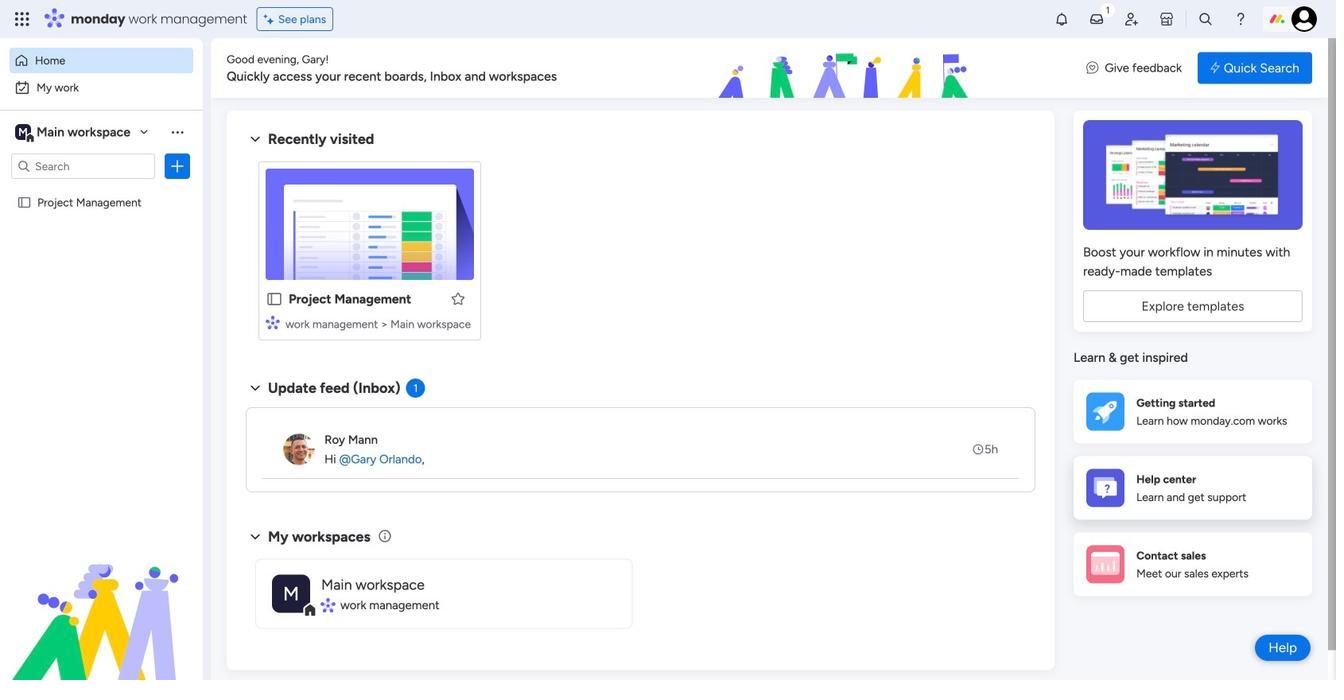 Task type: vqa. For each thing, say whether or not it's contained in the screenshot.
Workspace icon
yes



Task type: locate. For each thing, give the bounding box(es) containing it.
1 horizontal spatial lottie animation element
[[624, 38, 1071, 99]]

lottie animation image
[[624, 38, 1071, 99], [0, 520, 203, 680]]

help center element
[[1074, 456, 1313, 520]]

v2 user feedback image
[[1087, 59, 1099, 77]]

update feed image
[[1089, 11, 1105, 27]]

list box
[[0, 186, 203, 431]]

2 vertical spatial option
[[0, 188, 203, 191]]

close update feed (inbox) image
[[246, 379, 265, 398]]

invite members image
[[1124, 11, 1140, 27]]

workspace options image
[[169, 124, 185, 140]]

options image
[[169, 158, 185, 174]]

public board image
[[266, 290, 283, 308]]

workspace image
[[15, 123, 31, 141]]

1 horizontal spatial lottie animation image
[[624, 38, 1071, 99]]

lottie animation element
[[624, 38, 1071, 99], [0, 520, 203, 680]]

Search in workspace field
[[33, 157, 133, 175]]

option
[[10, 48, 193, 73], [10, 75, 193, 100], [0, 188, 203, 191]]

add to favorites image
[[450, 291, 466, 307]]

roy mann image
[[283, 434, 315, 465]]

0 vertical spatial option
[[10, 48, 193, 73]]

notifications image
[[1054, 11, 1070, 27]]

workspace image
[[272, 575, 310, 613]]

1 vertical spatial lottie animation image
[[0, 520, 203, 680]]

contact sales element
[[1074, 533, 1313, 596]]

0 horizontal spatial lottie animation element
[[0, 520, 203, 680]]

gary orlando image
[[1292, 6, 1318, 32]]

1 vertical spatial option
[[10, 75, 193, 100]]

workspace selection element
[[15, 123, 133, 143]]

public board image
[[17, 195, 32, 210]]



Task type: describe. For each thing, give the bounding box(es) containing it.
0 horizontal spatial lottie animation image
[[0, 520, 203, 680]]

getting started element
[[1074, 380, 1313, 444]]

see plans image
[[264, 10, 278, 28]]

0 vertical spatial lottie animation element
[[624, 38, 1071, 99]]

0 vertical spatial lottie animation image
[[624, 38, 1071, 99]]

help image
[[1233, 11, 1249, 27]]

select product image
[[14, 11, 30, 27]]

1 image
[[1101, 1, 1116, 19]]

search everything image
[[1198, 11, 1214, 27]]

monday marketplace image
[[1159, 11, 1175, 27]]

1 vertical spatial lottie animation element
[[0, 520, 203, 680]]

templates image image
[[1089, 120, 1299, 230]]

v2 bolt switch image
[[1211, 59, 1220, 77]]

close recently visited image
[[246, 130, 265, 149]]

1 element
[[406, 379, 425, 398]]

close my workspaces image
[[246, 527, 265, 546]]



